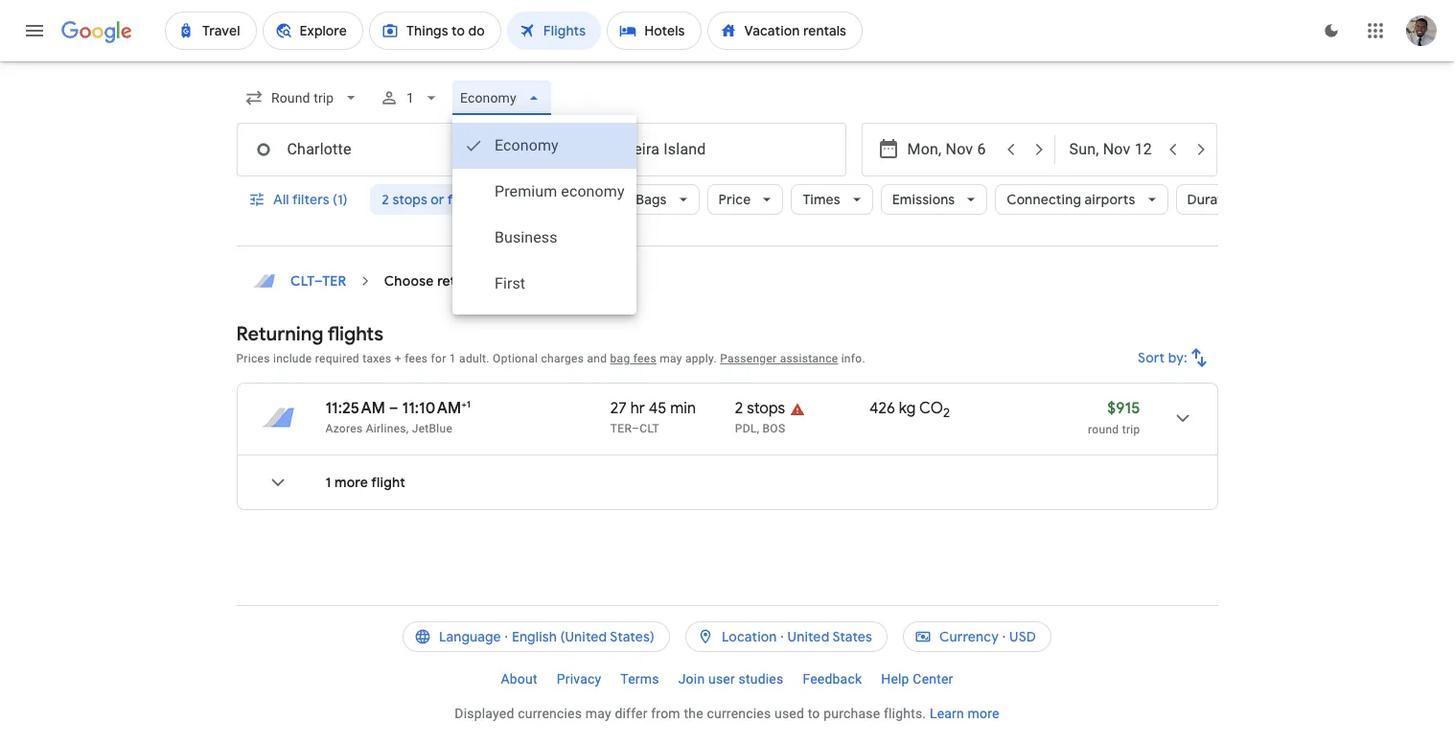 Task type: locate. For each thing, give the bounding box(es) containing it.
airports
[[1085, 191, 1136, 208]]

option down airlines
[[452, 215, 636, 261]]

more inside 'returning flights' main content
[[335, 474, 368, 491]]

more right "learn"
[[968, 706, 1000, 721]]

1 vertical spatial –
[[389, 399, 399, 418]]

0 vertical spatial to
[[481, 272, 494, 290]]

choose return to charlotte
[[384, 272, 559, 290]]

– up azores airlines, jetblue
[[389, 399, 399, 418]]

by:
[[1168, 349, 1188, 366]]

option up prices include required taxes + fees for 1 adult. optional charges and bag fees may apply. passenger assistance
[[452, 261, 636, 307]]

ter inside 27 hr 45 min ter – clt
[[611, 422, 632, 435]]

filters
[[292, 191, 329, 208]]

– for 11:25 am
[[389, 399, 399, 418]]

usd
[[1010, 628, 1037, 645]]

currencies down privacy
[[518, 706, 582, 721]]

0 horizontal spatial more
[[335, 474, 368, 491]]

option down swap origin and destination. 'image' at the left of page
[[452, 169, 636, 215]]

1 horizontal spatial stops
[[747, 399, 786, 418]]

price button
[[707, 176, 784, 222]]

1 currencies from the left
[[518, 706, 582, 721]]

1 more flight image
[[255, 459, 301, 505]]

1
[[406, 90, 414, 105], [450, 352, 456, 365], [467, 398, 471, 410], [326, 474, 331, 491]]

– inside 27 hr 45 min ter – clt
[[632, 422, 640, 435]]

option
[[452, 123, 636, 169], [452, 169, 636, 215], [452, 215, 636, 261], [452, 261, 636, 307]]

Departure text field
[[908, 124, 996, 175]]

stops left or
[[393, 191, 428, 208]]

1 horizontal spatial ter
[[611, 422, 632, 435]]

Return text field
[[1070, 124, 1158, 175]]

may
[[660, 352, 682, 365], [586, 706, 612, 721]]

0 horizontal spatial 2
[[382, 191, 389, 208]]

join user studies
[[679, 671, 784, 687]]

emissions
[[893, 191, 955, 208]]

join user studies link
[[669, 664, 793, 694]]

studies
[[739, 671, 784, 687]]

clt down 45
[[640, 422, 660, 435]]

– inside 11:25 am – 11:10 am + 1
[[389, 399, 399, 418]]

select your preferred seating class. list box
[[452, 115, 636, 315]]

915 US dollars text field
[[1108, 399, 1141, 418]]

hr
[[631, 399, 645, 418]]

states)
[[610, 628, 655, 645]]

flight
[[371, 474, 405, 491]]

swap origin and destination. image
[[530, 138, 553, 161]]

option up airlines
[[452, 123, 636, 169]]

0 vertical spatial may
[[660, 352, 682, 365]]

learn more link
[[930, 706, 1000, 721]]

to inside 'returning flights' main content
[[481, 272, 494, 290]]

1 horizontal spatial fees
[[634, 352, 657, 365]]

to right used
[[808, 706, 820, 721]]

united states
[[788, 628, 873, 645]]

ter down 27
[[611, 422, 632, 435]]

airlines button
[[525, 184, 617, 215]]

may left apply.
[[660, 352, 682, 365]]

more left flight
[[335, 474, 368, 491]]

kg
[[899, 399, 916, 418]]

0 vertical spatial –
[[314, 272, 322, 290]]

sort
[[1138, 349, 1165, 366]]

united
[[788, 628, 830, 645]]

fees
[[405, 352, 428, 365], [634, 352, 657, 365]]

1 vertical spatial clt
[[640, 422, 660, 435]]

stops for 2 stops
[[747, 399, 786, 418]]

1 vertical spatial +
[[462, 398, 467, 410]]

all filters (1)
[[273, 191, 347, 208]]

0 horizontal spatial fees
[[405, 352, 428, 365]]

1 inside 11:25 am – 11:10 am + 1
[[467, 398, 471, 410]]

2 vertical spatial –
[[632, 422, 640, 435]]

currencies down join user studies link at the bottom
[[707, 706, 771, 721]]

choose
[[384, 272, 434, 290]]

stops
[[393, 191, 428, 208], [747, 399, 786, 418]]

english (united states)
[[512, 628, 655, 645]]

2 up pdl at the right bottom
[[735, 399, 743, 418]]

stops inside 'returning flights' main content
[[747, 399, 786, 418]]

1 horizontal spatial 2
[[735, 399, 743, 418]]

clt up returning flights
[[290, 272, 314, 290]]

None search field
[[236, 75, 1276, 315]]

0 horizontal spatial currencies
[[518, 706, 582, 721]]

1 vertical spatial ter
[[611, 422, 632, 435]]

(1)
[[332, 191, 347, 208]]

0 horizontal spatial may
[[586, 706, 612, 721]]

currency
[[940, 628, 999, 645]]

– down hr
[[632, 422, 640, 435]]

charlotte
[[498, 272, 559, 290]]

1 horizontal spatial –
[[389, 399, 399, 418]]

0 vertical spatial ter
[[322, 272, 346, 290]]

2 stops or fewer button
[[370, 176, 517, 222]]

passenger
[[720, 352, 777, 365]]

prices include required taxes + fees for 1 adult. optional charges and bag fees may apply. passenger assistance
[[236, 352, 838, 365]]

terms link
[[611, 664, 669, 694]]

1 vertical spatial stops
[[747, 399, 786, 418]]

45
[[649, 399, 667, 418]]

or
[[431, 191, 445, 208]]

None field
[[236, 81, 368, 115], [452, 81, 551, 115], [236, 81, 368, 115], [452, 81, 551, 115]]

1 horizontal spatial +
[[462, 398, 467, 410]]

– up returning flights
[[314, 272, 322, 290]]

+ down adult.
[[462, 398, 467, 410]]

returning flights
[[236, 322, 384, 346]]

0 vertical spatial clt
[[290, 272, 314, 290]]

0 horizontal spatial stops
[[393, 191, 428, 208]]

– for clt
[[314, 272, 322, 290]]

+ right taxes
[[395, 352, 402, 365]]

ter
[[322, 272, 346, 290], [611, 422, 632, 435]]

,
[[757, 422, 760, 435]]

fees right bag
[[634, 352, 657, 365]]

fees left for
[[405, 352, 428, 365]]

2 for 2 stops
[[735, 399, 743, 418]]

fewer
[[447, 191, 484, 208]]

flights
[[328, 322, 384, 346]]

2 inside 426 kg co 2
[[944, 405, 950, 421]]

1 option from the top
[[452, 123, 636, 169]]

trip
[[1123, 423, 1141, 436]]

0 horizontal spatial +
[[395, 352, 402, 365]]

2 inside popup button
[[382, 191, 389, 208]]

pdl , bos
[[735, 422, 786, 435]]

duration button
[[1176, 176, 1276, 222]]

1 vertical spatial more
[[968, 706, 1000, 721]]

location
[[722, 628, 777, 645]]

1 horizontal spatial clt
[[640, 422, 660, 435]]

1 inside "popup button"
[[406, 90, 414, 105]]

$915
[[1108, 399, 1141, 418]]

1 horizontal spatial may
[[660, 352, 682, 365]]

ter up flights
[[322, 272, 346, 290]]

1 fees from the left
[[405, 352, 428, 365]]

0 vertical spatial stops
[[393, 191, 428, 208]]

2 horizontal spatial 2
[[944, 405, 950, 421]]

clt
[[290, 272, 314, 290], [640, 422, 660, 435]]

1 button
[[372, 75, 449, 121]]

+
[[395, 352, 402, 365], [462, 398, 467, 410]]

11:10 am
[[402, 399, 462, 418]]

2 horizontal spatial –
[[632, 422, 640, 435]]

2 right kg
[[944, 405, 950, 421]]

–
[[314, 272, 322, 290], [389, 399, 399, 418], [632, 422, 640, 435]]

stops inside popup button
[[393, 191, 428, 208]]

0 horizontal spatial –
[[314, 272, 322, 290]]

displayed
[[455, 706, 514, 721]]

total duration 27 hr 45 min. element
[[611, 399, 735, 421]]

returning flights main content
[[236, 262, 1218, 525]]

language
[[439, 628, 501, 645]]

co
[[920, 399, 944, 418]]

azores airlines, jetblue
[[326, 422, 453, 435]]

clt – ter
[[290, 272, 346, 290]]

all filters (1) button
[[236, 176, 363, 222]]

connecting
[[1007, 191, 1082, 208]]

1 vertical spatial to
[[808, 706, 820, 721]]

Departure time: 11:25 AM. text field
[[326, 399, 385, 418]]

none search field containing all filters (1)
[[236, 75, 1276, 315]]

to right return at the left top of the page
[[481, 272, 494, 290]]

2
[[382, 191, 389, 208], [735, 399, 743, 418], [944, 405, 950, 421]]

None text field
[[236, 123, 537, 176], [545, 123, 846, 176], [236, 123, 537, 176], [545, 123, 846, 176]]

2 right (1)
[[382, 191, 389, 208]]

4 option from the top
[[452, 261, 636, 307]]

include
[[273, 352, 312, 365]]

may left the differ
[[586, 706, 612, 721]]

stops up "pdl , bos"
[[747, 399, 786, 418]]

about
[[501, 671, 538, 687]]

center
[[913, 671, 954, 687]]

airlines
[[536, 191, 584, 208]]

0 vertical spatial more
[[335, 474, 368, 491]]

flight details. leaves aerogare civil das lajes at 11:25 am on sunday, november 12 and arrives at charlotte douglas international airport at 11:10 am on monday, november 13. image
[[1160, 395, 1206, 441]]

2 fees from the left
[[634, 352, 657, 365]]

$915 round trip
[[1088, 399, 1141, 436]]

english
[[512, 628, 557, 645]]

1 horizontal spatial currencies
[[707, 706, 771, 721]]

about link
[[491, 664, 547, 694]]

0 horizontal spatial to
[[481, 272, 494, 290]]



Task type: vqa. For each thing, say whether or not it's contained in the screenshot.
The Flights
yes



Task type: describe. For each thing, give the bounding box(es) containing it.
3 option from the top
[[452, 215, 636, 261]]

help center
[[881, 671, 954, 687]]

taxes
[[363, 352, 392, 365]]

2 stops or fewer
[[382, 191, 484, 208]]

airlines,
[[366, 422, 409, 435]]

feedback
[[803, 671, 862, 687]]

1 more flight
[[326, 474, 405, 491]]

prices
[[236, 352, 270, 365]]

(united
[[561, 628, 607, 645]]

times button
[[791, 176, 873, 222]]

terms
[[621, 671, 659, 687]]

purchase
[[824, 706, 881, 721]]

flights.
[[884, 706, 927, 721]]

help center link
[[872, 664, 963, 694]]

bags
[[636, 191, 667, 208]]

sort by: button
[[1130, 335, 1218, 381]]

differ
[[615, 706, 648, 721]]

bos
[[763, 422, 786, 435]]

11:25 am
[[326, 399, 385, 418]]

required
[[315, 352, 359, 365]]

from
[[651, 706, 681, 721]]

privacy
[[557, 671, 602, 687]]

stops for 2 stops or fewer
[[393, 191, 428, 208]]

feedback link
[[793, 664, 872, 694]]

optional
[[493, 352, 538, 365]]

sort by:
[[1138, 349, 1188, 366]]

27
[[611, 399, 627, 418]]

help
[[881, 671, 910, 687]]

1 vertical spatial may
[[586, 706, 612, 721]]

Arrival time: 11:10 AM on  Monday, November 13. text field
[[402, 398, 471, 418]]

may inside 'returning flights' main content
[[660, 352, 682, 365]]

1 horizontal spatial to
[[808, 706, 820, 721]]

1 horizontal spatial more
[[968, 706, 1000, 721]]

user
[[709, 671, 735, 687]]

+ inside 11:25 am – 11:10 am + 1
[[462, 398, 467, 410]]

assistance
[[780, 352, 838, 365]]

privacy link
[[547, 664, 611, 694]]

connecting airports
[[1007, 191, 1136, 208]]

learn
[[930, 706, 965, 721]]

charges
[[541, 352, 584, 365]]

426
[[870, 399, 896, 418]]

bags button
[[624, 176, 700, 222]]

the
[[684, 706, 704, 721]]

426 kg co 2
[[870, 399, 950, 421]]

2 stops
[[735, 399, 786, 418]]

2 stops flight. element
[[735, 399, 786, 421]]

all
[[273, 191, 289, 208]]

duration
[[1188, 191, 1243, 208]]

2 for 2 stops or fewer
[[382, 191, 389, 208]]

used
[[775, 706, 805, 721]]

azores
[[326, 422, 363, 435]]

apply.
[[686, 352, 717, 365]]

layover (1 of 2) is a 5 hr 45 min layover at aeroporto joão paulo ii in ponta delgada. layover (2 of 2) is a 12 hr 35 min overnight layover at boston logan international airport in boston. element
[[735, 421, 860, 436]]

27 hr 45 min ter – clt
[[611, 399, 696, 435]]

connecting airports button
[[996, 176, 1168, 222]]

displayed currencies may differ from the currencies used to purchase flights. learn more
[[455, 706, 1000, 721]]

passenger assistance button
[[720, 352, 838, 365]]

0 horizontal spatial ter
[[322, 272, 346, 290]]

leaves aerogare civil das lajes at 11:25 am on sunday, november 12 and arrives at charlotte douglas international airport at 11:10 am on monday, november 13. element
[[326, 398, 471, 418]]

join
[[679, 671, 705, 687]]

2 currencies from the left
[[707, 706, 771, 721]]

0 vertical spatial +
[[395, 352, 402, 365]]

for
[[431, 352, 446, 365]]

min
[[670, 399, 696, 418]]

main menu image
[[23, 19, 46, 42]]

states
[[833, 628, 873, 645]]

bag
[[610, 352, 630, 365]]

returning
[[236, 322, 324, 346]]

change appearance image
[[1309, 8, 1355, 54]]

11:25 am – 11:10 am + 1
[[326, 398, 471, 418]]

times
[[803, 191, 841, 208]]

0 horizontal spatial clt
[[290, 272, 314, 290]]

adult.
[[459, 352, 490, 365]]

jetblue
[[412, 422, 453, 435]]

return
[[437, 272, 478, 290]]

clt inside 27 hr 45 min ter – clt
[[640, 422, 660, 435]]

2 option from the top
[[452, 169, 636, 215]]



